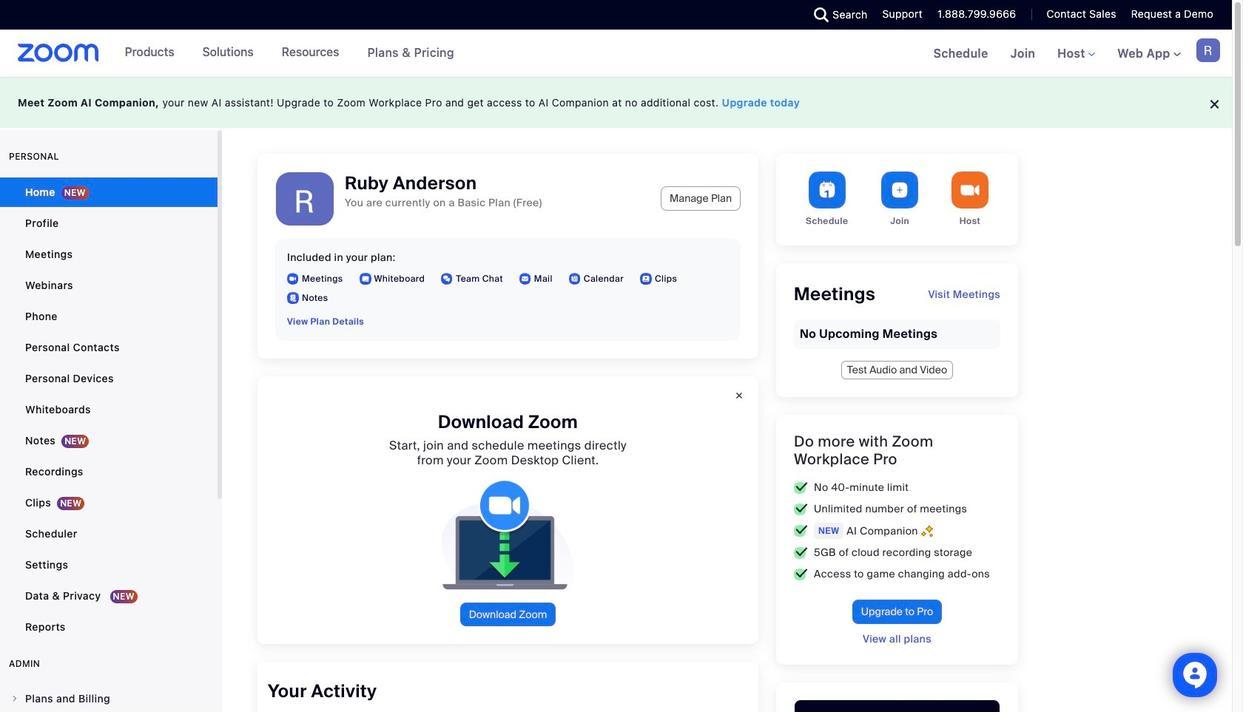 Task type: describe. For each thing, give the bounding box(es) containing it.
profile.zoom_notes image
[[287, 292, 299, 304]]

1 check box image from the top
[[794, 482, 808, 494]]

avatar image
[[276, 172, 334, 230]]

profile.zoom_clips image
[[640, 273, 652, 285]]

3 check box image from the top
[[794, 569, 808, 581]]

download zoom image
[[430, 480, 586, 591]]

profile.zoom_whiteboard image
[[359, 273, 371, 285]]

personal menu menu
[[0, 178, 218, 644]]

profile.zoom_calendar image
[[569, 273, 581, 285]]

profile.zoom_meetings image
[[287, 273, 299, 285]]

join image
[[882, 172, 919, 209]]

2 check box image from the top
[[794, 547, 808, 559]]

meetings navigation
[[923, 30, 1232, 78]]

1 check box image from the top
[[794, 504, 808, 516]]

advanced feature image
[[921, 525, 933, 538]]



Task type: vqa. For each thing, say whether or not it's contained in the screenshot.
profile.zoom_whiteboard image
yes



Task type: locate. For each thing, give the bounding box(es) containing it.
check box image
[[794, 504, 808, 516], [794, 547, 808, 559], [794, 569, 808, 581]]

profile picture image
[[1197, 38, 1221, 62]]

footer
[[0, 77, 1232, 128]]

banner
[[0, 30, 1232, 78]]

product information navigation
[[114, 30, 466, 77]]

right image
[[10, 695, 19, 704]]

check box image
[[794, 482, 808, 494], [794, 526, 808, 537]]

menu item
[[0, 685, 218, 713]]

profile.zoom_team_chat image
[[441, 273, 453, 285]]

1 vertical spatial check box image
[[794, 547, 808, 559]]

1 vertical spatial check box image
[[794, 526, 808, 537]]

2 vertical spatial check box image
[[794, 569, 808, 581]]

profile.zoom_mail image
[[519, 273, 531, 285]]

0 vertical spatial check box image
[[794, 504, 808, 516]]

0 vertical spatial check box image
[[794, 482, 808, 494]]

schedule image
[[809, 172, 846, 209]]

zoom logo image
[[18, 44, 99, 62]]

2 check box image from the top
[[794, 526, 808, 537]]

host image
[[952, 172, 989, 209]]



